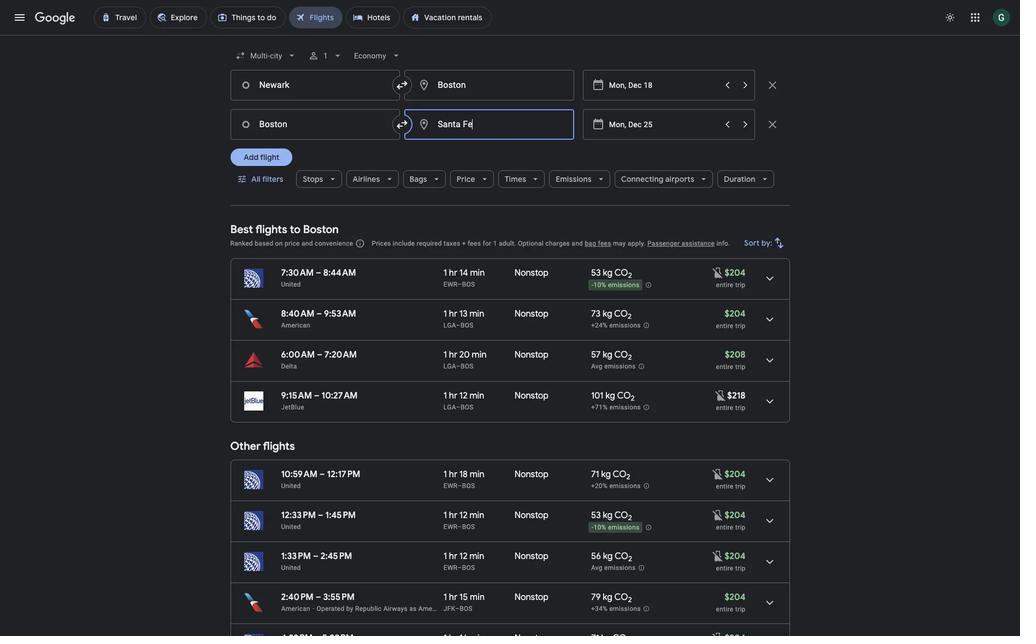Task type: describe. For each thing, give the bounding box(es) containing it.
for
[[483, 240, 492, 248]]

apply.
[[628, 240, 646, 248]]

Arrival time: 10:27 AM. text field
[[322, 391, 358, 402]]

this price for this flight doesn't include overhead bin access. if you need a carry-on bag, use the bags filter to update prices. image for 10:27 am
[[715, 390, 728, 403]]

include
[[393, 240, 415, 248]]

2:45 pm
[[321, 552, 352, 563]]

jfk
[[444, 606, 455, 613]]

$204 entire trip for 73
[[716, 309, 746, 330]]

bags
[[410, 174, 427, 184]]

9:15 am
[[281, 391, 312, 402]]

1 hr 12 min lga – bos
[[444, 391, 485, 412]]

hr for 1:45 pm
[[449, 511, 458, 522]]

swap origin and destination. image
[[396, 118, 409, 131]]

9 nonstop flight. element from the top
[[515, 634, 549, 637]]

- for 1 hr 14 min
[[592, 282, 594, 289]]

73
[[591, 309, 601, 320]]

min for 12:17 pm
[[470, 470, 485, 481]]

leaves laguardia airport at 9:15 am on monday, december 18 and arrives at boston logan international airport at 10:27 am on monday, december 18. element
[[281, 391, 358, 402]]

bos for 12:17 pm
[[462, 483, 475, 490]]

ewr for 12:17 pm
[[444, 483, 458, 490]]

swap origin and destination. image
[[396, 79, 409, 92]]

american inside 8:40 am – 9:53 am american
[[281, 322, 311, 330]]

emissions for 57
[[605, 363, 636, 371]]

1 for 1:45 pm
[[444, 511, 447, 522]]

ewr for 1:45 pm
[[444, 524, 458, 531]]

2 for 7:20 am
[[628, 353, 632, 363]]

remove flight from newark to boston on mon, dec 18 image
[[766, 79, 779, 92]]

min inside 1 hr 15 min jfk – bos
[[470, 593, 485, 604]]

adult.
[[499, 240, 516, 248]]

8 nonstop from the top
[[515, 593, 549, 604]]

nonstop for 10:27 am
[[515, 391, 549, 402]]

8 entire from the top
[[716, 606, 734, 614]]

bag fees button
[[585, 240, 612, 248]]

main content containing best flights to boston
[[230, 215, 790, 637]]

bos for 2:45 pm
[[462, 565, 475, 572]]

Arrival time: 7:20 AM. text field
[[325, 350, 357, 361]]

-10% emissions for 1 hr 12 min
[[592, 524, 640, 532]]

– down "1 hr 18 min ewr – bos"
[[458, 524, 462, 531]]

218 US dollars text field
[[728, 391, 746, 402]]

+71% emissions
[[591, 404, 641, 412]]

Arrival time: 9:53 AM. text field
[[324, 309, 356, 320]]

12 for 1:45 pm
[[460, 511, 468, 522]]

total duration 1 hr 12 min. element for 53
[[444, 511, 515, 523]]

prices include required taxes + fees for 1 adult. optional charges and bag fees may apply. passenger assistance
[[372, 240, 715, 248]]

times button
[[498, 166, 545, 192]]

kg for 10:27 am
[[606, 391, 616, 402]]

+20% emissions
[[591, 483, 641, 491]]

56
[[591, 552, 601, 563]]

56 kg co 2
[[591, 552, 633, 564]]

airlines button
[[346, 166, 399, 192]]

$208
[[725, 350, 746, 361]]

convenience
[[315, 240, 353, 248]]

2:40 pm – 3:55 pm
[[281, 593, 355, 604]]

2 $204 from the top
[[725, 309, 746, 320]]

min for 10:27 am
[[470, 391, 485, 402]]

entire trip for 12:17 pm
[[716, 483, 746, 491]]

– up operated
[[316, 593, 321, 604]]

operated
[[317, 606, 345, 613]]

5 trip from the top
[[736, 483, 746, 491]]

times
[[505, 174, 527, 184]]

6:00 am – 7:20 am delta
[[281, 350, 357, 371]]

operated by republic airways as american eagle
[[317, 606, 467, 613]]

+20%
[[591, 483, 608, 491]]

1 inside 1 hr 15 min jfk – bos
[[444, 593, 447, 604]]

total duration 1 hr 16 min. element
[[444, 634, 515, 637]]

2 fees from the left
[[598, 240, 612, 248]]

this price for this flight doesn't include overhead bin access. if you need a carry-on bag, use the bags filter to update prices. image for 8:44 am
[[712, 267, 725, 280]]

co for 10:27 am
[[618, 391, 631, 402]]

1 for 12:17 pm
[[444, 470, 447, 481]]

12 for 2:45 pm
[[460, 552, 468, 563]]

1:33 pm
[[281, 552, 311, 563]]

ranked
[[230, 240, 253, 248]]

lga for 1 hr 20 min
[[444, 363, 456, 371]]

flight details. leaves john f. kennedy international airport at 2:40 pm on monday, december 18 and arrives at boston logan international airport at 3:55 pm on monday, december 18. image
[[757, 590, 783, 617]]

10:27 am
[[322, 391, 358, 402]]

– inside 12:33 pm – 1:45 pm united
[[318, 511, 323, 522]]

emissions button
[[550, 166, 610, 192]]

1 hr 12 min ewr – bos for 1:45 pm
[[444, 511, 485, 531]]

emissions
[[556, 174, 592, 184]]

none search field containing add flight
[[230, 43, 790, 206]]

– inside "1 hr 18 min ewr – bos"
[[458, 483, 462, 490]]

flight details. leaves laguardia airport at 9:15 am on monday, december 18 and arrives at boston logan international airport at 10:27 am on monday, december 18. image
[[757, 389, 783, 415]]

1 hr 13 min lga – bos
[[444, 309, 485, 330]]

2 trip from the top
[[736, 323, 746, 330]]

united for 12:33 pm
[[281, 524, 301, 531]]

1 hr 14 min ewr – bos
[[444, 268, 485, 289]]

71
[[591, 470, 600, 481]]

8:40 am – 9:53 am american
[[281, 309, 356, 330]]

$208 entire trip
[[716, 350, 746, 371]]

Departure time: 6:00 AM. text field
[[281, 350, 315, 361]]

connecting
[[621, 174, 664, 184]]

co for 8:44 am
[[615, 268, 629, 279]]

+24% emissions
[[591, 322, 641, 330]]

Arrival time: 3:55 PM. text field
[[323, 593, 355, 604]]

flights for best
[[256, 223, 287, 237]]

10% for 1 hr 12 min
[[594, 524, 607, 532]]

- for 1 hr 12 min
[[592, 524, 594, 532]]

delta
[[281, 363, 297, 371]]

american down 2:40 pm text field
[[281, 606, 311, 613]]

– inside 9:15 am – 10:27 am jetblue
[[314, 391, 320, 402]]

4 trip from the top
[[736, 405, 746, 412]]

this price for this flight doesn't include overhead bin access. if you need a carry-on bag, use the bags filter to update prices. image for 1:45 pm
[[712, 509, 725, 522]]

co for 7:20 am
[[615, 350, 628, 361]]

101 kg co 2
[[591, 391, 635, 404]]

12:33 pm – 1:45 pm united
[[281, 511, 356, 531]]

flight details. leaves newark liberty international airport at 10:59 am on monday, december 18 and arrives at boston logan international airport at 12:17 pm on monday, december 18. image
[[757, 467, 783, 494]]

taxes
[[444, 240, 461, 248]]

nonstop for 7:20 am
[[515, 350, 549, 361]]

2:40 pm
[[281, 593, 314, 604]]

this price for this flight doesn't include overhead bin access. if you need a carry-on bag, use the bags filter to update prices. image for 12:17 pm
[[712, 468, 725, 481]]

hr for 8:44 am
[[449, 268, 458, 279]]

total duration 1 hr 15 min. element
[[444, 593, 515, 605]]

53 for 1 hr 14 min
[[591, 268, 601, 279]]

nonstop flight. element for 1:45 pm
[[515, 511, 549, 523]]

204 US dollars text field
[[725, 634, 746, 637]]

– up 15
[[458, 565, 462, 572]]

emissions for 73
[[610, 322, 641, 330]]

2 for 12:17 pm
[[627, 473, 631, 482]]

kg for 1:45 pm
[[603, 511, 613, 522]]

53 kg co 2 for 1 hr 14 min
[[591, 268, 632, 281]]

6 trip from the top
[[736, 524, 746, 532]]

8:44 am
[[323, 268, 356, 279]]

2 inside 79 kg co 2
[[628, 596, 632, 605]]

5 entire from the top
[[716, 483, 734, 491]]

– inside 6:00 am – 7:20 am delta
[[317, 350, 323, 361]]

other flights
[[230, 440, 295, 454]]

– inside 8:40 am – 9:53 am american
[[317, 309, 322, 320]]

1 for 2:45 pm
[[444, 552, 447, 563]]

– inside 1 hr 12 min lga – bos
[[456, 404, 461, 412]]

learn more about ranking image
[[356, 239, 365, 249]]

+34%
[[591, 606, 608, 614]]

20
[[460, 350, 470, 361]]

Departure time: 7:30 AM. text field
[[281, 268, 314, 279]]

12:17 pm
[[327, 470, 361, 481]]

8 nonstop flight. element from the top
[[515, 593, 549, 605]]

add
[[244, 153, 258, 162]]

flight details. leaves laguardia airport at 8:40 am on monday, december 18 and arrives at boston logan international airport at 9:53 am on monday, december 18. image
[[757, 307, 783, 333]]

add flight
[[244, 153, 279, 162]]

$204 for 12:17 pm
[[725, 470, 746, 481]]

$204 for 1:45 pm
[[725, 511, 746, 522]]

3:55 pm
[[323, 593, 355, 604]]

avg emissions for 57
[[591, 363, 636, 371]]

nonstop flight. element for 7:20 am
[[515, 350, 549, 362]]

kg for 2:45 pm
[[603, 552, 613, 563]]

kg for 12:17 pm
[[602, 470, 611, 481]]

2 for 10:27 am
[[631, 394, 635, 404]]

Arrival time: 5:39 PM. text field
[[322, 634, 354, 637]]

boston
[[303, 223, 339, 237]]

6:00 am
[[281, 350, 315, 361]]

sort
[[744, 238, 760, 248]]

10% for 1 hr 14 min
[[594, 282, 607, 289]]

emissions for 71
[[610, 483, 641, 491]]

Arrival time: 2:45 PM. text field
[[321, 552, 352, 563]]

71 kg co 2
[[591, 470, 631, 482]]

this price for this flight doesn't include overhead bin access. if you need a carry-on bag, use the bags filter to update prices. image for 2:45 pm
[[712, 550, 725, 563]]

15
[[460, 593, 468, 604]]

total duration 1 hr 12 min. element for 56
[[444, 552, 515, 564]]

add flight button
[[230, 149, 292, 166]]

– inside 1 hr 13 min lga – bos
[[456, 322, 461, 330]]

+71%
[[591, 404, 608, 412]]

nonstop flight. element for 2:45 pm
[[515, 552, 549, 564]]

stops button
[[296, 166, 342, 192]]

nonstop for 1:45 pm
[[515, 511, 549, 522]]

eagle
[[450, 606, 467, 613]]

all filters button
[[230, 166, 292, 192]]

assistance
[[682, 240, 715, 248]]

73 kg co 2
[[591, 309, 632, 322]]

+24%
[[591, 322, 608, 330]]

1 and from the left
[[302, 240, 313, 248]]

1 for 9:53 am
[[444, 309, 447, 320]]

emissions for 56
[[605, 565, 636, 573]]

101
[[591, 391, 604, 402]]

208 US dollars text field
[[725, 350, 746, 361]]

9:53 am
[[324, 309, 356, 320]]

bos for 8:44 am
[[462, 281, 475, 289]]

1:33 pm – 2:45 pm united
[[281, 552, 352, 572]]

best flights to boston
[[230, 223, 339, 237]]

passenger assistance button
[[648, 240, 715, 248]]

leaves newark liberty international airport at 7:30 am on monday, december 18 and arrives at boston logan international airport at 8:44 am on monday, december 18. element
[[281, 268, 356, 279]]

stops
[[303, 174, 323, 184]]

204 us dollars text field for 79
[[725, 593, 746, 604]]

republic
[[355, 606, 382, 613]]

12:33 pm
[[281, 511, 316, 522]]

hr inside 1 hr 15 min jfk – bos
[[449, 593, 458, 604]]

1 trip from the top
[[736, 282, 746, 289]]

nonstop for 9:53 am
[[515, 309, 549, 320]]

+
[[462, 240, 466, 248]]

min for 8:44 am
[[470, 268, 485, 279]]



Task type: locate. For each thing, give the bounding box(es) containing it.
co for 9:53 am
[[615, 309, 628, 320]]

2 down +20% emissions
[[629, 514, 632, 523]]

2 and from the left
[[572, 240, 583, 248]]

Departure time: 9:15 AM. text field
[[281, 391, 312, 402]]

entire trip left flight details. leaves newark liberty international airport at 12:33 pm on monday, december 18 and arrives at boston logan international airport at 1:45 pm on monday, december 18. image
[[716, 524, 746, 532]]

change appearance image
[[938, 4, 964, 31]]

204 us dollars text field for 73
[[725, 309, 746, 320]]

remove flight from boston to santa fe on mon, dec 25 image
[[766, 118, 779, 131]]

trip left flight details. leaves newark liberty international airport at 10:59 am on monday, december 18 and arrives at boston logan international airport at 12:17 pm on monday, december 18. image
[[736, 483, 746, 491]]

co inside 73 kg co 2
[[615, 309, 628, 320]]

by
[[347, 606, 354, 613]]

79
[[591, 593, 601, 604]]

1 10% from the top
[[594, 282, 607, 289]]

flight details. leaves newark liberty international airport at 12:33 pm on monday, december 18 and arrives at boston logan international airport at 1:45 pm on monday, december 18. image
[[757, 508, 783, 535]]

53 kg co 2 down may
[[591, 268, 632, 281]]

10% up '73'
[[594, 282, 607, 289]]

$204 entire trip up $208
[[716, 309, 746, 330]]

lga for 1 hr 12 min
[[444, 404, 456, 412]]

0 vertical spatial 1 hr 12 min ewr – bos
[[444, 511, 485, 531]]

204 US dollars text field
[[725, 268, 746, 279]]

total duration 1 hr 12 min. element down "1 hr 18 min ewr – bos"
[[444, 511, 515, 523]]

bos inside 1 hr 14 min ewr – bos
[[462, 281, 475, 289]]

co for 2:45 pm
[[615, 552, 629, 563]]

Departure text field
[[609, 110, 718, 139]]

0 vertical spatial 53 kg co 2
[[591, 268, 632, 281]]

– down 15
[[455, 606, 460, 613]]

nonstop flight. element for 8:44 am
[[515, 268, 549, 280]]

$204 left flight details. leaves newark liberty international airport at 10:59 am on monday, december 18 and arrives at boston logan international airport at 12:17 pm on monday, december 18. image
[[725, 470, 746, 481]]

$204 left flight details. leaves newark liberty international airport at 1:33 pm on monday, december 18 and arrives at boston logan international airport at 2:45 pm on monday, december 18. image
[[725, 552, 746, 563]]

2 hr from the top
[[449, 309, 458, 320]]

-
[[592, 282, 594, 289], [592, 524, 594, 532]]

0 vertical spatial flights
[[256, 223, 287, 237]]

avg emissions down 56 kg co 2
[[591, 565, 636, 573]]

1 $204 entire trip from the top
[[716, 309, 746, 330]]

co inside 101 kg co 2
[[618, 391, 631, 402]]

1 lga from the top
[[444, 322, 456, 330]]

hr for 2:45 pm
[[449, 552, 458, 563]]

+34% emissions
[[591, 606, 641, 614]]

entire trip for 2:45 pm
[[716, 565, 746, 573]]

trip down 208 us dollars text box
[[736, 364, 746, 371]]

other
[[230, 440, 261, 454]]

0 vertical spatial 10%
[[594, 282, 607, 289]]

kg
[[603, 268, 613, 279], [603, 309, 613, 320], [603, 350, 613, 361], [606, 391, 616, 402], [602, 470, 611, 481], [603, 511, 613, 522], [603, 552, 613, 563], [603, 593, 613, 604]]

4 united from the top
[[281, 565, 301, 572]]

9:15 am – 10:27 am jetblue
[[281, 391, 358, 412]]

ewr down total duration 1 hr 18 min. element
[[444, 483, 458, 490]]

None search field
[[230, 43, 790, 206]]

3 204 us dollars text field from the top
[[725, 593, 746, 604]]

1 button
[[304, 43, 348, 69]]

ewr down total duration 1 hr 14 min. element
[[444, 281, 458, 289]]

american right the as
[[419, 606, 448, 613]]

204 us dollars text field left flight details. leaves laguardia airport at 8:40 am on monday, december 18 and arrives at boston logan international airport at 9:53 am on monday, december 18. image
[[725, 309, 746, 320]]

1 avg emissions from the top
[[591, 363, 636, 371]]

min for 1:45 pm
[[470, 511, 485, 522]]

2 53 kg co 2 from the top
[[591, 511, 632, 523]]

bag
[[585, 240, 597, 248]]

entire trip down 218 us dollars text box
[[716, 405, 746, 412]]

entire down 204 us dollars text box
[[716, 282, 734, 289]]

0 vertical spatial -10% emissions
[[592, 282, 640, 289]]

entire trip down 204 us dollars text box
[[716, 282, 746, 289]]

1 horizontal spatial fees
[[598, 240, 612, 248]]

$218
[[728, 391, 746, 402]]

leaves john f. kennedy international airport at 2:40 pm on monday, december 18 and arrives at boston logan international airport at 3:55 pm on monday, december 18. element
[[281, 593, 355, 604]]

min inside 1 hr 20 min lga – bos
[[472, 350, 487, 361]]

5 entire trip from the top
[[716, 565, 746, 573]]

bos inside 1 hr 13 min lga – bos
[[461, 322, 474, 330]]

1 entire trip from the top
[[716, 282, 746, 289]]

bos for 7:20 am
[[461, 363, 474, 371]]

connecting airports
[[621, 174, 695, 184]]

2 12 from the top
[[460, 511, 468, 522]]

1 avg from the top
[[591, 363, 603, 371]]

7:30 am – 8:44 am united
[[281, 268, 356, 289]]

5 hr from the top
[[449, 470, 458, 481]]

lga down 1 hr 20 min lga – bos
[[444, 404, 456, 412]]

1 vertical spatial total duration 1 hr 12 min. element
[[444, 511, 515, 523]]

emissions up 56 kg co 2
[[608, 524, 640, 532]]

1 united from the top
[[281, 281, 301, 289]]

emissions for 79
[[610, 606, 641, 614]]

1 inside 1 hr 12 min lga – bos
[[444, 391, 447, 402]]

None text field
[[230, 70, 400, 101]]

3 nonstop from the top
[[515, 350, 549, 361]]

min inside "1 hr 18 min ewr – bos"
[[470, 470, 485, 481]]

nonstop flight. element for 12:17 pm
[[515, 470, 549, 482]]

1 vertical spatial 12
[[460, 511, 468, 522]]

as
[[410, 606, 417, 613]]

10:59 am
[[281, 470, 318, 481]]

ewr inside 1 hr 14 min ewr – bos
[[444, 281, 458, 289]]

$204 for 8:44 am
[[725, 268, 746, 279]]

-10% emissions for 1 hr 14 min
[[592, 282, 640, 289]]

7:20 am
[[325, 350, 357, 361]]

7 hr from the top
[[449, 552, 458, 563]]

1 vertical spatial $204 entire trip
[[716, 593, 746, 614]]

united for 10:59 am
[[281, 483, 301, 490]]

hr down 1 hr 20 min lga – bos
[[449, 391, 458, 402]]

lga for 1 hr 13 min
[[444, 322, 456, 330]]

3 united from the top
[[281, 524, 301, 531]]

united inside 7:30 am – 8:44 am united
[[281, 281, 301, 289]]

sort by:
[[744, 238, 773, 248]]

0 vertical spatial avg emissions
[[591, 363, 636, 371]]

-10% emissions up 56 kg co 2
[[592, 524, 640, 532]]

kg right 79 at the bottom
[[603, 593, 613, 604]]

6 entire from the top
[[716, 524, 734, 532]]

1 for 10:27 am
[[444, 391, 447, 402]]

4 ewr from the top
[[444, 565, 458, 572]]

entire up $208
[[716, 323, 734, 330]]

1 vertical spatial lga
[[444, 363, 456, 371]]

10%
[[594, 282, 607, 289], [594, 524, 607, 532]]

1 hr 20 min lga – bos
[[444, 350, 487, 371]]

bos up 15
[[462, 565, 475, 572]]

1 nonstop flight. element from the top
[[515, 268, 549, 280]]

total duration 1 hr 14 min. element
[[444, 268, 515, 280]]

entire left flight details. leaves newark liberty international airport at 12:33 pm on monday, december 18 and arrives at boston logan international airport at 1:45 pm on monday, december 18. image
[[716, 524, 734, 532]]

Departure time: 12:33 PM. text field
[[281, 511, 316, 522]]

2 avg emissions from the top
[[591, 565, 636, 573]]

2 204 us dollars text field from the top
[[725, 552, 746, 563]]

2 lga from the top
[[444, 363, 456, 371]]

0 vertical spatial 204 us dollars text field
[[725, 511, 746, 522]]

2 entire trip from the top
[[716, 405, 746, 412]]

1 entire from the top
[[716, 282, 734, 289]]

1 inside popup button
[[324, 51, 328, 60]]

1 204 us dollars text field from the top
[[725, 309, 746, 320]]

1 vertical spatial 1 hr 12 min ewr – bos
[[444, 552, 485, 572]]

4 hr from the top
[[449, 391, 458, 402]]

$204 left flight details. leaves newark liberty international airport at 12:33 pm on monday, december 18 and arrives at boston logan international airport at 1:45 pm on monday, december 18. image
[[725, 511, 746, 522]]

hr inside 1 hr 20 min lga – bos
[[449, 350, 458, 361]]

entire
[[716, 282, 734, 289], [716, 323, 734, 330], [716, 364, 734, 371], [716, 405, 734, 412], [716, 483, 734, 491], [716, 524, 734, 532], [716, 565, 734, 573], [716, 606, 734, 614]]

204 US dollars text field
[[725, 309, 746, 320], [725, 470, 746, 481], [725, 593, 746, 604]]

1 vertical spatial 53 kg co 2
[[591, 511, 632, 523]]

1 inside "1 hr 18 min ewr – bos"
[[444, 470, 447, 481]]

trip
[[736, 282, 746, 289], [736, 323, 746, 330], [736, 364, 746, 371], [736, 405, 746, 412], [736, 483, 746, 491], [736, 524, 746, 532], [736, 565, 746, 573], [736, 606, 746, 614]]

flight details. leaves laguardia airport at 6:00 am on monday, december 18 and arrives at boston logan international airport at 7:20 am on monday, december 18. image
[[757, 348, 783, 374]]

prices
[[372, 240, 391, 248]]

2 10% from the top
[[594, 524, 607, 532]]

2 ewr from the top
[[444, 483, 458, 490]]

lga inside 1 hr 20 min lga – bos
[[444, 363, 456, 371]]

$204 entire trip for 79
[[716, 593, 746, 614]]

united for 7:30 am
[[281, 281, 301, 289]]

204 us dollars text field left flight details. leaves john f. kennedy international airport at 2:40 pm on monday, december 18 and arrives at boston logan international airport at 3:55 pm on monday, december 18. "icon"
[[725, 593, 746, 604]]

min down 1 hr 20 min lga – bos
[[470, 391, 485, 402]]

1 vertical spatial 204 us dollars text field
[[725, 470, 746, 481]]

total duration 1 hr 20 min. element
[[444, 350, 515, 362]]

2
[[629, 271, 632, 281], [628, 312, 632, 322], [628, 353, 632, 363], [631, 394, 635, 404], [627, 473, 631, 482], [629, 514, 632, 523], [629, 555, 633, 564], [628, 596, 632, 605]]

flights up based
[[256, 223, 287, 237]]

0 vertical spatial total duration 1 hr 12 min. element
[[444, 391, 515, 403]]

1 -10% emissions from the top
[[592, 282, 640, 289]]

– inside 7:30 am – 8:44 am united
[[316, 268, 321, 279]]

1 ewr from the top
[[444, 281, 458, 289]]

7 nonstop flight. element from the top
[[515, 552, 549, 564]]

1 53 from the top
[[591, 268, 601, 279]]

3 lga from the top
[[444, 404, 456, 412]]

leaves newark liberty international airport at 12:33 pm on monday, december 18 and arrives at boston logan international airport at 1:45 pm on monday, december 18. element
[[281, 511, 356, 522]]

53 for 1 hr 12 min
[[591, 511, 601, 522]]

min right 15
[[470, 593, 485, 604]]

american down 8:40 am 'text field'
[[281, 322, 311, 330]]

53 kg co 2 for 1 hr 12 min
[[591, 511, 632, 523]]

nonstop for 12:17 pm
[[515, 470, 549, 481]]

Departure time: 4:23 PM. text field
[[281, 634, 313, 637]]

2 up the +71% emissions
[[631, 394, 635, 404]]

204 us dollars text field for 53
[[725, 511, 746, 522]]

trip left flight details. leaves newark liberty international airport at 1:33 pm on monday, december 18 and arrives at boston logan international airport at 2:45 pm on monday, december 18. image
[[736, 565, 746, 573]]

co for 12:17 pm
[[613, 470, 627, 481]]

1 - from the top
[[592, 282, 594, 289]]

18
[[460, 470, 468, 481]]

1 vertical spatial flights
[[263, 440, 295, 454]]

Departure time: 1:33 PM. text field
[[281, 552, 311, 563]]

lga inside 1 hr 13 min lga – bos
[[444, 322, 456, 330]]

5 nonstop from the top
[[515, 470, 549, 481]]

leaves laguardia airport at 6:00 am on monday, december 18 and arrives at boston logan international airport at 7:20 am on monday, december 18. element
[[281, 350, 357, 361]]

10% up 56
[[594, 524, 607, 532]]

–
[[316, 268, 321, 279], [458, 281, 462, 289], [317, 309, 322, 320], [456, 322, 461, 330], [317, 350, 323, 361], [456, 363, 461, 371], [314, 391, 320, 402], [456, 404, 461, 412], [320, 470, 325, 481], [458, 483, 462, 490], [318, 511, 323, 522], [458, 524, 462, 531], [313, 552, 319, 563], [458, 565, 462, 572], [316, 593, 321, 604], [455, 606, 460, 613]]

bos inside 1 hr 15 min jfk – bos
[[460, 606, 473, 613]]

- up '73'
[[592, 282, 594, 289]]

nonstop flight. element
[[515, 268, 549, 280], [515, 309, 549, 321], [515, 350, 549, 362], [515, 391, 549, 403], [515, 470, 549, 482], [515, 511, 549, 523], [515, 552, 549, 564], [515, 593, 549, 605], [515, 634, 549, 637]]

1 hr from the top
[[449, 268, 458, 279]]

8 trip from the top
[[736, 606, 746, 614]]

co right 56
[[615, 552, 629, 563]]

entire down 218 us dollars text box
[[716, 405, 734, 412]]

3 entire trip from the top
[[716, 483, 746, 491]]

airports
[[666, 174, 695, 184]]

total duration 1 hr 18 min. element
[[444, 470, 515, 482]]

avg
[[591, 363, 603, 371], [591, 565, 603, 573]]

1 nonstop from the top
[[515, 268, 549, 279]]

lga
[[444, 322, 456, 330], [444, 363, 456, 371], [444, 404, 456, 412]]

flights for other
[[263, 440, 295, 454]]

57 kg co 2
[[591, 350, 632, 363]]

204 us dollars text field left flight details. leaves newark liberty international airport at 10:59 am on monday, december 18 and arrives at boston logan international airport at 12:17 pm on monday, december 18. image
[[725, 470, 746, 481]]

emissions down 73 kg co 2
[[610, 322, 641, 330]]

0 vertical spatial 204 us dollars text field
[[725, 309, 746, 320]]

avg for 56
[[591, 565, 603, 573]]

nonstop for 2:45 pm
[[515, 552, 549, 563]]

co for 1:45 pm
[[615, 511, 629, 522]]

bos inside 1 hr 12 min lga – bos
[[461, 404, 474, 412]]

1 for 7:20 am
[[444, 350, 447, 361]]

12 down 1 hr 20 min lga – bos
[[460, 391, 468, 402]]

co down may
[[615, 268, 629, 279]]

2 for 1:45 pm
[[629, 514, 632, 523]]

1 vertical spatial 53
[[591, 511, 601, 522]]

2 vertical spatial 12
[[460, 552, 468, 563]]

entire trip for 10:27 am
[[716, 405, 746, 412]]

3 12 from the top
[[460, 552, 468, 563]]

14
[[460, 268, 468, 279]]

united for 1:33 pm
[[281, 565, 301, 572]]

3 hr from the top
[[449, 350, 458, 361]]

– down "14"
[[458, 281, 462, 289]]

connecting airports button
[[615, 166, 713, 192]]

3 trip from the top
[[736, 364, 746, 371]]

– down 13
[[456, 322, 461, 330]]

bos for 10:27 am
[[461, 404, 474, 412]]

airways
[[384, 606, 408, 613]]

united down 7:30 am
[[281, 281, 301, 289]]

avg emissions down 57 kg co 2
[[591, 363, 636, 371]]

kg inside 73 kg co 2
[[603, 309, 613, 320]]

passenger
[[648, 240, 680, 248]]

– down 20
[[456, 363, 461, 371]]

min for 7:20 am
[[472, 350, 487, 361]]

0 vertical spatial lga
[[444, 322, 456, 330]]

– right 1:33 pm text field
[[313, 552, 319, 563]]

entire left flight details. leaves newark liberty international airport at 1:33 pm on monday, december 18 and arrives at boston logan international airport at 2:45 pm on monday, december 18. image
[[716, 565, 734, 573]]

and right price
[[302, 240, 313, 248]]

optional
[[518, 240, 544, 248]]

bags button
[[403, 166, 446, 192]]

1 for 8:44 am
[[444, 268, 447, 279]]

hr for 7:20 am
[[449, 350, 458, 361]]

flights
[[256, 223, 287, 237], [263, 440, 295, 454]]

hr for 10:27 am
[[449, 391, 458, 402]]

ewr for 2:45 pm
[[444, 565, 458, 572]]

1 12 from the top
[[460, 391, 468, 402]]

entire trip for 8:44 am
[[716, 282, 746, 289]]

avg emissions for 56
[[591, 565, 636, 573]]

53 down +20%
[[591, 511, 601, 522]]

None field
[[230, 46, 302, 66], [350, 46, 406, 66], [230, 46, 302, 66], [350, 46, 406, 66]]

2 vertical spatial total duration 1 hr 12 min. element
[[444, 552, 515, 564]]

– inside 10:59 am – 12:17 pm united
[[320, 470, 325, 481]]

1 hr 12 min ewr – bos
[[444, 511, 485, 531], [444, 552, 485, 572]]

2 up +24% emissions
[[628, 312, 632, 322]]

0 vertical spatial $204 entire trip
[[716, 309, 746, 330]]

1 hr 15 min jfk – bos
[[444, 593, 485, 613]]

hr inside 1 hr 13 min lga – bos
[[449, 309, 458, 320]]

10:59 am – 12:17 pm united
[[281, 470, 361, 490]]

1 fees from the left
[[468, 240, 481, 248]]

leaves newark liberty international airport at 10:59 am on monday, december 18 and arrives at boston logan international airport at 12:17 pm on monday, december 18. element
[[281, 470, 361, 481]]

kg down +20% emissions
[[603, 511, 613, 522]]

– inside "1:33 pm – 2:45 pm united"
[[313, 552, 319, 563]]

united down 12:33 pm
[[281, 524, 301, 531]]

2 down apply.
[[629, 271, 632, 281]]

53 kg co 2 down +20% emissions
[[591, 511, 632, 523]]

hr for 9:53 am
[[449, 309, 458, 320]]

2 inside 73 kg co 2
[[628, 312, 632, 322]]

co up +20% emissions
[[613, 470, 627, 481]]

4 entire from the top
[[716, 405, 734, 412]]

Departure time: 10:59 AM. text field
[[281, 470, 318, 481]]

kg inside 57 kg co 2
[[603, 350, 613, 361]]

0 vertical spatial 53
[[591, 268, 601, 279]]

kg inside 71 kg co 2
[[602, 470, 611, 481]]

2 entire from the top
[[716, 323, 734, 330]]

– inside 1 hr 20 min lga – bos
[[456, 363, 461, 371]]

1 vertical spatial avg emissions
[[591, 565, 636, 573]]

this price for this flight doesn't include overhead bin access. if you need a carry-on bag, use the bags filter to update prices. image down assistance
[[712, 267, 725, 280]]

12 up 15
[[460, 552, 468, 563]]

fees
[[468, 240, 481, 248], [598, 240, 612, 248]]

this price for this flight doesn't include overhead bin access. if you need a carry-on bag, use the bags filter to update prices. image left flight details. leaves newark liberty international airport at 12:33 pm on monday, december 18 and arrives at boston logan international airport at 1:45 pm on monday, december 18. image
[[712, 509, 725, 522]]

kg right 71
[[602, 470, 611, 481]]

1 vertical spatial -
[[592, 524, 594, 532]]

min for 9:53 am
[[470, 309, 485, 320]]

None text field
[[405, 70, 575, 101], [230, 109, 400, 140], [405, 109, 575, 140], [405, 70, 575, 101], [230, 109, 400, 140], [405, 109, 575, 140]]

filters
[[262, 174, 283, 184]]

bos for 9:53 am
[[461, 322, 474, 330]]

ewr for 8:44 am
[[444, 281, 458, 289]]

$204 left flight details. leaves laguardia airport at 8:40 am on monday, december 18 and arrives at boston logan international airport at 9:53 am on monday, december 18. image
[[725, 309, 746, 320]]

co inside 71 kg co 2
[[613, 470, 627, 481]]

all filters
[[251, 174, 283, 184]]

$204 for 2:45 pm
[[725, 552, 746, 563]]

flight details. leaves newark liberty international airport at 1:33 pm on monday, december 18 and arrives at boston logan international airport at 2:45 pm on monday, december 18. image
[[757, 549, 783, 576]]

lga inside 1 hr 12 min lga – bos
[[444, 404, 456, 412]]

leaves laguardia airport at 8:40 am on monday, december 18 and arrives at boston logan international airport at 9:53 am on monday, december 18. element
[[281, 309, 356, 320]]

53 kg co 2
[[591, 268, 632, 281], [591, 511, 632, 523]]

2 for 8:44 am
[[629, 271, 632, 281]]

min down "1 hr 18 min ewr – bos"
[[470, 511, 485, 522]]

airlines
[[353, 174, 380, 184]]

2 inside 71 kg co 2
[[627, 473, 631, 482]]

2 -10% emissions from the top
[[592, 524, 640, 532]]

8 hr from the top
[[449, 593, 458, 604]]

2 inside 56 kg co 2
[[629, 555, 633, 564]]

bos down "14"
[[462, 281, 475, 289]]

2 vertical spatial lga
[[444, 404, 456, 412]]

1 inside 1 hr 20 min lga – bos
[[444, 350, 447, 361]]

hr up 1 hr 15 min jfk – bos
[[449, 552, 458, 563]]

Departure time: 8:40 AM. text field
[[281, 309, 315, 320]]

kg inside 56 kg co 2
[[603, 552, 613, 563]]

ranked based on price and convenience
[[230, 240, 353, 248]]

1 vertical spatial avg
[[591, 565, 603, 573]]

1 204 us dollars text field from the top
[[725, 511, 746, 522]]

2 vertical spatial 204 us dollars text field
[[725, 593, 746, 604]]

-10% emissions
[[592, 282, 640, 289], [592, 524, 640, 532]]

Arrival time: 1:45 PM. text field
[[326, 511, 356, 522]]

7:30 am
[[281, 268, 314, 279]]

bos inside 1 hr 20 min lga – bos
[[461, 363, 474, 371]]

co inside 57 kg co 2
[[615, 350, 628, 361]]

0 vertical spatial -
[[592, 282, 594, 289]]

trip left flight details. leaves newark liberty international airport at 12:33 pm on monday, december 18 and arrives at boston logan international airport at 1:45 pm on monday, december 18. image
[[736, 524, 746, 532]]

7 nonstop from the top
[[515, 552, 549, 563]]

79 kg co 2
[[591, 593, 632, 605]]

3 $204 from the top
[[725, 470, 746, 481]]

co inside 79 kg co 2
[[615, 593, 628, 604]]

min inside 1 hr 14 min ewr – bos
[[470, 268, 485, 279]]

12 for 10:27 am
[[460, 391, 468, 402]]

Departure time: 2:40 PM. text field
[[281, 593, 314, 604]]

lga down total duration 1 hr 20 min. element
[[444, 363, 456, 371]]

co right 57
[[615, 350, 628, 361]]

united down the 10:59 am text box
[[281, 483, 301, 490]]

kg inside 101 kg co 2
[[606, 391, 616, 402]]

main menu image
[[13, 11, 26, 24]]

entire left flight details. leaves newark liberty international airport at 10:59 am on monday, december 18 and arrives at boston logan international airport at 12:17 pm on monday, december 18. image
[[716, 483, 734, 491]]

2 nonstop flight. element from the top
[[515, 309, 549, 321]]

1 total duration 1 hr 12 min. element from the top
[[444, 391, 515, 403]]

ewr inside "1 hr 18 min ewr – bos"
[[444, 483, 458, 490]]

4 nonstop flight. element from the top
[[515, 391, 549, 403]]

3 nonstop flight. element from the top
[[515, 350, 549, 362]]

2 204 us dollars text field from the top
[[725, 470, 746, 481]]

4 entire trip from the top
[[716, 524, 746, 532]]

3 entire from the top
[[716, 364, 734, 371]]

2 53 from the top
[[591, 511, 601, 522]]

min inside 1 hr 13 min lga – bos
[[470, 309, 485, 320]]

6 $204 from the top
[[725, 593, 746, 604]]

6 nonstop from the top
[[515, 511, 549, 522]]

entire trip for 1:45 pm
[[716, 524, 746, 532]]

total duration 1 hr 13 min. element
[[444, 309, 515, 321]]

4 $204 from the top
[[725, 511, 746, 522]]

6 nonstop flight. element from the top
[[515, 511, 549, 523]]

co up +24% emissions
[[615, 309, 628, 320]]

0 vertical spatial 12
[[460, 391, 468, 402]]

emissions down 101 kg co 2
[[610, 404, 641, 412]]

2 inside 57 kg co 2
[[628, 353, 632, 363]]

bos inside "1 hr 18 min ewr – bos"
[[462, 483, 475, 490]]

total duration 1 hr 12 min. element up total duration 1 hr 15 min. element
[[444, 552, 515, 564]]

5 $204 from the top
[[725, 552, 746, 563]]

min right 13
[[470, 309, 485, 320]]

required
[[417, 240, 442, 248]]

– left 9:53 am text field
[[317, 309, 322, 320]]

main content
[[230, 215, 790, 637]]

nonstop for 8:44 am
[[515, 268, 549, 279]]

2 1 hr 12 min ewr – bos from the top
[[444, 552, 485, 572]]

lga down total duration 1 hr 13 min. element
[[444, 322, 456, 330]]

1 inside 1 hr 14 min ewr – bos
[[444, 268, 447, 279]]

and
[[302, 240, 313, 248], [572, 240, 583, 248]]

13
[[460, 309, 468, 320]]

united inside 10:59 am – 12:17 pm united
[[281, 483, 301, 490]]

by:
[[762, 238, 773, 248]]

hr inside 1 hr 14 min ewr – bos
[[449, 268, 458, 279]]

hr left 20
[[449, 350, 458, 361]]

bos down 15
[[460, 606, 473, 613]]

nonstop flight. element for 9:53 am
[[515, 309, 549, 321]]

hr left 18
[[449, 470, 458, 481]]

emissions up 73 kg co 2
[[608, 282, 640, 289]]

Arrival time: 8:44 AM. text field
[[323, 268, 356, 279]]

hr left "14"
[[449, 268, 458, 279]]

1 vertical spatial 10%
[[594, 524, 607, 532]]

1 vertical spatial 204 us dollars text field
[[725, 552, 746, 563]]

1 53 kg co 2 from the top
[[591, 268, 632, 281]]

united inside 12:33 pm – 1:45 pm united
[[281, 524, 301, 531]]

avg for 57
[[591, 363, 603, 371]]

trip up 208 us dollars text box
[[736, 323, 746, 330]]

total duration 1 hr 12 min. element for 101
[[444, 391, 515, 403]]

may
[[613, 240, 626, 248]]

1:45 pm
[[326, 511, 356, 522]]

– left arrival time: 1:45 pm. text box
[[318, 511, 323, 522]]

this price for this flight doesn't include overhead bin access. if you need a carry-on bag, use the bags filter to update prices. image down $208 entire trip
[[715, 390, 728, 403]]

united inside "1:33 pm – 2:45 pm united"
[[281, 565, 301, 572]]

bos down "1 hr 18 min ewr – bos"
[[462, 524, 475, 531]]

hr left 13
[[449, 309, 458, 320]]

4 nonstop from the top
[[515, 391, 549, 402]]

204 us dollars text field left flight details. leaves newark liberty international airport at 1:33 pm on monday, december 18 and arrives at boston logan international airport at 2:45 pm on monday, december 18. image
[[725, 552, 746, 563]]

entire inside $208 entire trip
[[716, 364, 734, 371]]

2 inside 101 kg co 2
[[631, 394, 635, 404]]

min right 20
[[472, 350, 487, 361]]

bos down 1 hr 20 min lga – bos
[[461, 404, 474, 412]]

co inside 56 kg co 2
[[615, 552, 629, 563]]

united
[[281, 281, 301, 289], [281, 483, 301, 490], [281, 524, 301, 531], [281, 565, 301, 572]]

total duration 1 hr 12 min. element
[[444, 391, 515, 403], [444, 511, 515, 523], [444, 552, 515, 564]]

-10% emissions up 73 kg co 2
[[592, 282, 640, 289]]

kg right 56
[[603, 552, 613, 563]]

1 hr 12 min ewr – bos for 2:45 pm
[[444, 552, 485, 572]]

1 vertical spatial -10% emissions
[[592, 524, 640, 532]]

2 avg from the top
[[591, 565, 603, 573]]

1 1 hr 12 min ewr – bos from the top
[[444, 511, 485, 531]]

based
[[255, 240, 274, 248]]

all
[[251, 174, 260, 184]]

emissions for 101
[[610, 404, 641, 412]]

trip inside $208 entire trip
[[736, 364, 746, 371]]

5 nonstop flight. element from the top
[[515, 470, 549, 482]]

53
[[591, 268, 601, 279], [591, 511, 601, 522]]

1 horizontal spatial and
[[572, 240, 583, 248]]

entire trip left flight details. leaves newark liberty international airport at 1:33 pm on monday, december 18 and arrives at boston logan international airport at 2:45 pm on monday, december 18. image
[[716, 565, 746, 573]]

204 us dollars text field for 56
[[725, 552, 746, 563]]

price button
[[450, 166, 494, 192]]

6 hr from the top
[[449, 511, 458, 522]]

this price for this flight doesn't include overhead bin access. if you need a carry-on bag, use the bags filter to update prices. image
[[712, 267, 725, 280], [715, 390, 728, 403], [712, 468, 725, 481], [712, 509, 725, 522], [712, 550, 725, 563]]

flight details. leaves newark liberty international airport at 7:30 am on monday, december 18 and arrives at boston logan international airport at 8:44 am on monday, december 18. image
[[757, 266, 783, 292]]

0 horizontal spatial fees
[[468, 240, 481, 248]]

kg for 8:44 am
[[603, 268, 613, 279]]

12
[[460, 391, 468, 402], [460, 511, 468, 522], [460, 552, 468, 563]]

bos down 20
[[461, 363, 474, 371]]

2 for 9:53 am
[[628, 312, 632, 322]]

2 $204 entire trip from the top
[[716, 593, 746, 614]]

7 entire from the top
[[716, 565, 734, 573]]

1 $204 from the top
[[725, 268, 746, 279]]

Arrival time: 12:17 PM. text field
[[327, 470, 361, 481]]

avg down 56
[[591, 565, 603, 573]]

kg for 7:20 am
[[603, 350, 613, 361]]

2 united from the top
[[281, 483, 301, 490]]

sort by: button
[[740, 230, 790, 256]]

– inside 1 hr 14 min ewr – bos
[[458, 281, 462, 289]]

1 inside 1 hr 13 min lga – bos
[[444, 309, 447, 320]]

12 inside 1 hr 12 min lga – bos
[[460, 391, 468, 402]]

leaves newark liberty international airport at 1:33 pm on monday, december 18 and arrives at boston logan international airport at 2:45 pm on monday, december 18. element
[[281, 552, 352, 563]]

hr inside "1 hr 18 min ewr – bos"
[[449, 470, 458, 481]]

0 horizontal spatial and
[[302, 240, 313, 248]]

kg inside 79 kg co 2
[[603, 593, 613, 604]]

2 total duration 1 hr 12 min. element from the top
[[444, 511, 515, 523]]

avg emissions
[[591, 363, 636, 371], [591, 565, 636, 573]]

$204 down sort
[[725, 268, 746, 279]]

min inside 1 hr 12 min lga – bos
[[470, 391, 485, 402]]

3 total duration 1 hr 12 min. element from the top
[[444, 552, 515, 564]]

– inside 1 hr 15 min jfk – bos
[[455, 606, 460, 613]]

hr inside 1 hr 12 min lga – bos
[[449, 391, 458, 402]]

fees right +
[[468, 240, 481, 248]]

3 ewr from the top
[[444, 524, 458, 531]]

2 nonstop from the top
[[515, 309, 549, 320]]

0 vertical spatial avg
[[591, 363, 603, 371]]

2 - from the top
[[592, 524, 594, 532]]

204 US dollars text field
[[725, 511, 746, 522], [725, 552, 746, 563]]

leaves newark liberty international airport at 4:23 pm on monday, december 18 and arrives at boston logan international airport at 5:39 pm on monday, december 18. element
[[281, 634, 354, 637]]

duration
[[724, 174, 756, 184]]

57
[[591, 350, 601, 361]]

1 hr 18 min ewr – bos
[[444, 470, 485, 490]]

Departure text field
[[609, 71, 718, 100]]

7 trip from the top
[[736, 565, 746, 573]]

53 down 'bag fees' button
[[591, 268, 601, 279]]

$204 left flight details. leaves john f. kennedy international airport at 2:40 pm on monday, december 18 and arrives at boston logan international airport at 3:55 pm on monday, december 18. "icon"
[[725, 593, 746, 604]]



Task type: vqa. For each thing, say whether or not it's contained in the screenshot.


